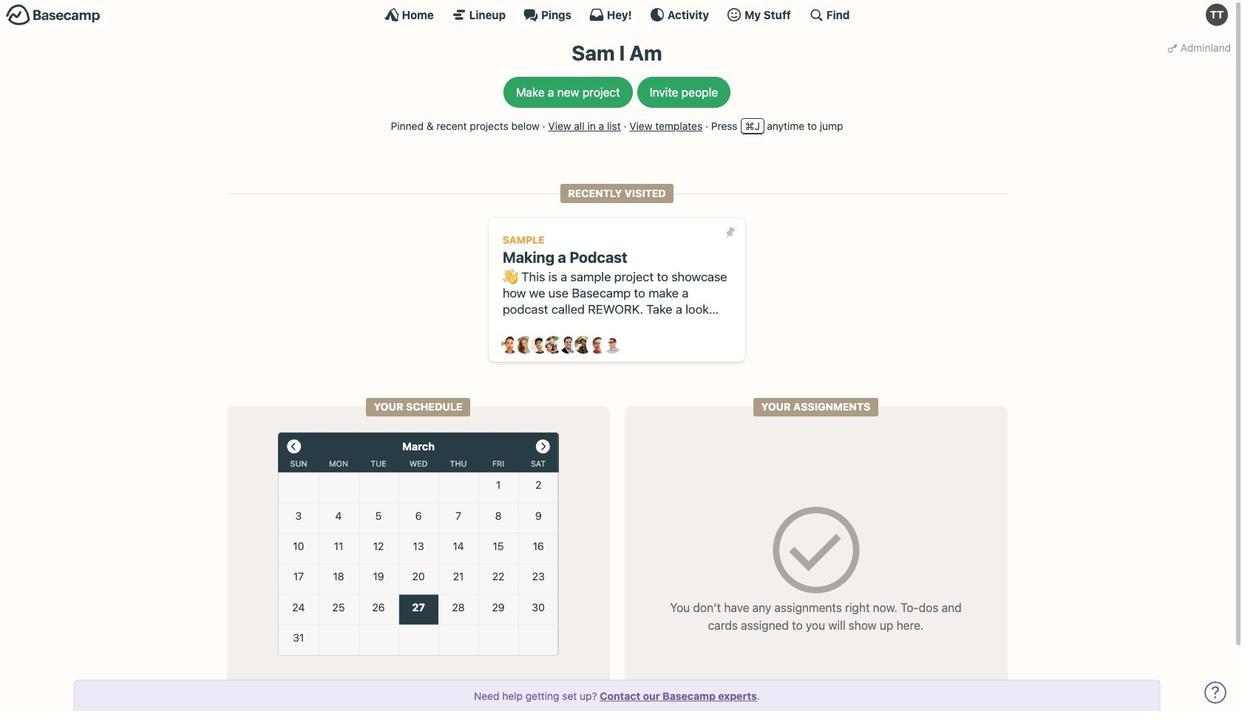 Task type: locate. For each thing, give the bounding box(es) containing it.
jennifer young image
[[545, 337, 563, 354]]

victor cooper image
[[604, 337, 621, 354]]

cheryl walters image
[[516, 337, 534, 354]]

josh fiske image
[[560, 337, 578, 354]]

main element
[[0, 0, 1234, 29]]

switch accounts image
[[6, 4, 101, 27]]



Task type: vqa. For each thing, say whether or not it's contained in the screenshot.
the rightmost card
no



Task type: describe. For each thing, give the bounding box(es) containing it.
terry turtle image
[[1206, 4, 1228, 26]]

annie bryan image
[[501, 337, 519, 354]]

keyboard shortcut: ⌘ + / image
[[809, 7, 823, 22]]

jared davis image
[[531, 337, 548, 354]]

steve marsh image
[[589, 337, 607, 354]]

nicole katz image
[[574, 337, 592, 354]]



